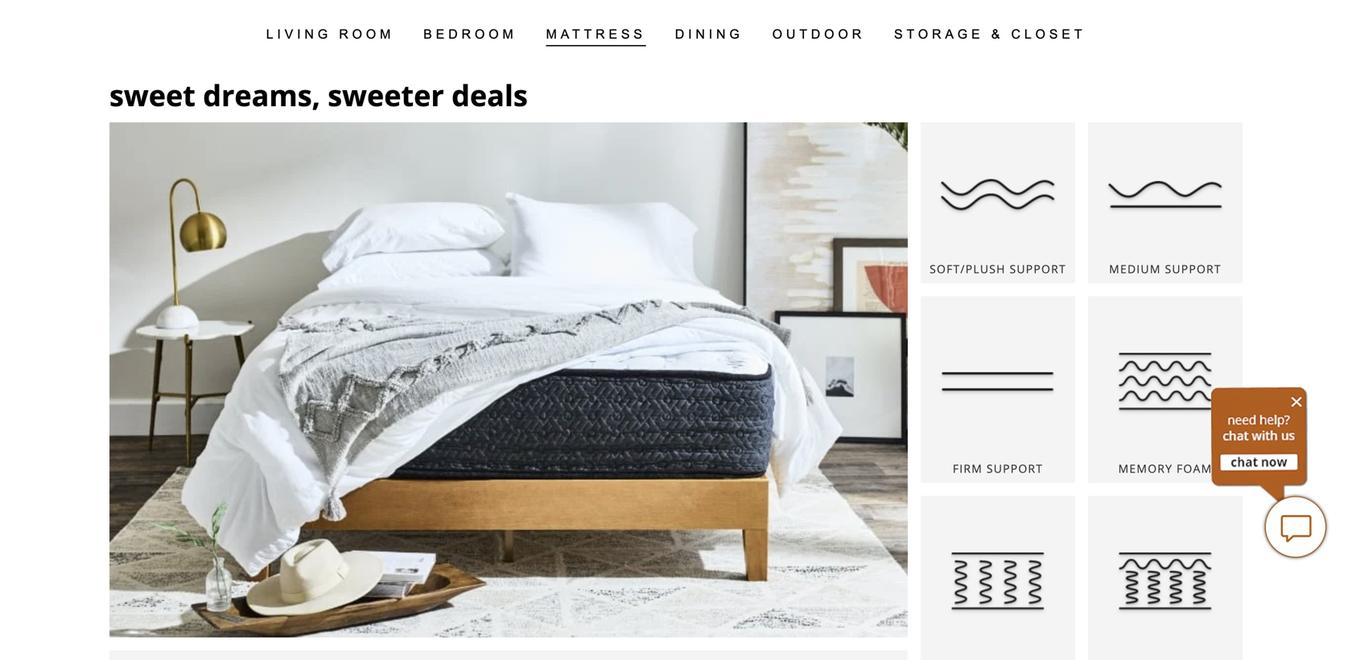 Task type: vqa. For each thing, say whether or not it's contained in the screenshot.
the Pillow
no



Task type: describe. For each thing, give the bounding box(es) containing it.
dining
[[675, 27, 743, 41]]

dining button
[[670, 14, 748, 55]]

soft/plush
[[930, 261, 1006, 277]]

living
[[266, 27, 332, 41]]

firm support
[[953, 461, 1043, 476]]

mattress button
[[541, 14, 651, 55]]

firm support link
[[921, 296, 1075, 483]]

outdoor button
[[768, 14, 870, 55]]

mattress
[[546, 27, 646, 41]]

memory
[[1119, 461, 1173, 476]]

dreams,
[[203, 75, 320, 115]]

firm
[[953, 461, 983, 476]]

chat bubble mobile view image
[[1264, 495, 1328, 559]]

medium support
[[1109, 261, 1222, 277]]

foam
[[1177, 461, 1213, 476]]

dialogue message for liveperson image
[[1212, 387, 1308, 503]]

soft/plush support link
[[921, 122, 1075, 283]]



Task type: locate. For each thing, give the bounding box(es) containing it.
support for soft/plush support
[[1010, 261, 1067, 277]]

bedroom button
[[419, 14, 522, 55]]

deals
[[452, 75, 528, 115]]

support right soft/plush
[[1010, 261, 1067, 277]]

support for medium support
[[1165, 261, 1222, 277]]

living room
[[266, 27, 395, 41]]

medium support link
[[1088, 122, 1243, 283]]

memory foam
[[1119, 461, 1213, 476]]

support right medium
[[1165, 261, 1222, 277]]

sweet
[[109, 75, 196, 115]]

storage
[[894, 27, 984, 41]]

support right the firm
[[987, 461, 1043, 476]]

memory foam link
[[1088, 296, 1243, 483]]

&
[[992, 27, 1004, 41]]

sweet dreams, sweeter deals
[[109, 75, 528, 115]]

closet
[[1011, 27, 1086, 41]]

support for firm support
[[987, 461, 1043, 476]]

storage & closet
[[894, 27, 1086, 41]]

storage & closet button
[[890, 14, 1091, 55]]

living room button
[[261, 14, 399, 55]]

soft/plush support
[[930, 261, 1067, 277]]

outdoor
[[772, 27, 865, 41]]

support
[[1010, 261, 1067, 277], [1165, 261, 1222, 277], [987, 461, 1043, 476]]

room
[[339, 27, 395, 41]]

medium
[[1109, 261, 1161, 277]]

bedroom
[[424, 27, 517, 41]]

sweeter
[[328, 75, 444, 115]]



